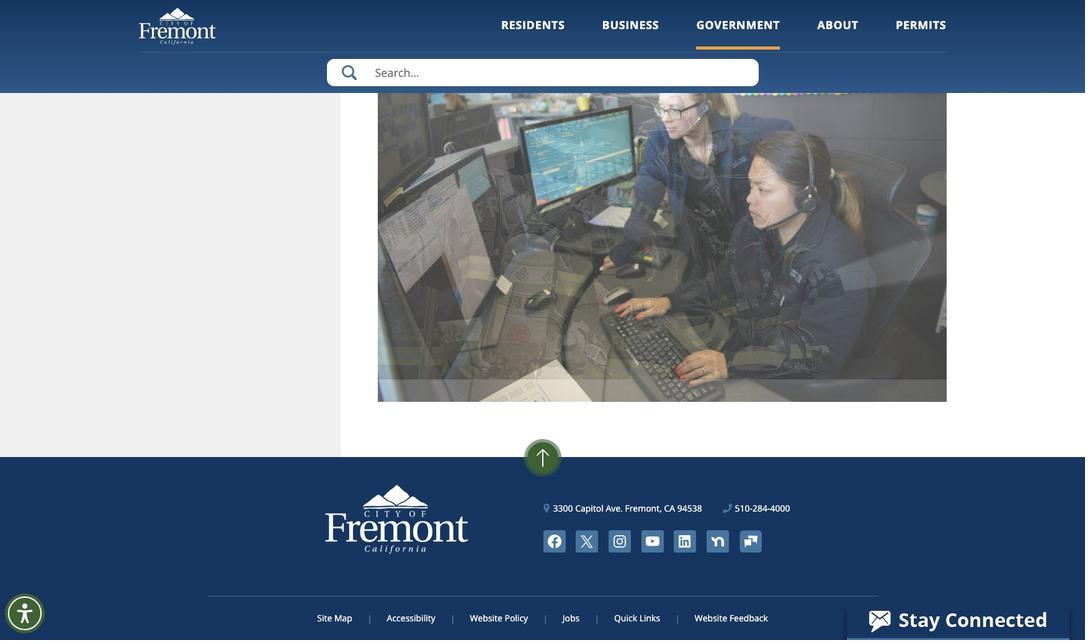 Task type: describe. For each thing, give the bounding box(es) containing it.
3300
[[553, 503, 573, 514]]

columnusercontrol3 main content
[[341, 0, 947, 457]]

site map
[[317, 612, 352, 624]]

about
[[817, 17, 859, 32]]

510-284-4000
[[735, 503, 790, 514]]

website feedback link
[[679, 612, 768, 624]]

510-284-4000 link
[[723, 502, 790, 515]]

firefighters image
[[378, 68, 947, 380]]

jobs link
[[547, 612, 596, 624]]

footer nd icon image
[[707, 530, 729, 553]]

feedback
[[730, 612, 768, 624]]

capitol
[[575, 503, 604, 514]]

footer tw icon image
[[576, 530, 598, 553]]

permits link
[[896, 17, 947, 49]]

284-
[[753, 503, 770, 514]]

business link
[[602, 17, 659, 49]]

permits
[[896, 17, 947, 32]]

policy
[[505, 612, 528, 624]]

links
[[640, 612, 660, 624]]

about link
[[817, 17, 859, 49]]

site map link
[[317, 612, 368, 624]]

police dispatcher in control room image
[[378, 46, 947, 402]]

site
[[317, 612, 332, 624]]

jobs
[[563, 612, 580, 624]]

footer my icon image
[[739, 531, 762, 553]]

Search text field
[[327, 59, 759, 86]]



Task type: locate. For each thing, give the bounding box(es) containing it.
footer li icon image
[[674, 530, 696, 553]]

fremont,
[[625, 503, 662, 514]]

510-
[[735, 503, 753, 514]]

website
[[470, 612, 503, 624], [695, 612, 727, 624]]

ave.
[[606, 503, 623, 514]]

footer ig icon image
[[609, 530, 631, 553]]

business
[[602, 17, 659, 32]]

footer yt icon image
[[641, 530, 664, 553]]

accessibility link
[[371, 612, 452, 624]]

3300 capitol ave. fremont, ca 94538
[[553, 503, 702, 514]]

quick links
[[614, 612, 660, 624]]

website for website feedback
[[695, 612, 727, 624]]

website for website policy
[[470, 612, 503, 624]]

1 website from the left
[[470, 612, 503, 624]]

accessibility
[[387, 612, 435, 624]]

3300 capitol ave. fremont, ca 94538 link
[[544, 502, 702, 515]]

website feedback
[[695, 612, 768, 624]]

ca
[[664, 503, 675, 514]]

website policy link
[[454, 612, 544, 624]]

4000
[[770, 503, 790, 514]]

website left policy
[[470, 612, 503, 624]]

0 horizontal spatial website
[[470, 612, 503, 624]]

quick
[[614, 612, 637, 624]]

94538
[[677, 503, 702, 514]]

stay connected image
[[847, 604, 1068, 638]]

map
[[334, 612, 352, 624]]

website left feedback
[[695, 612, 727, 624]]

residents
[[501, 17, 565, 32]]

website policy
[[470, 612, 528, 624]]

residents link
[[501, 17, 565, 49]]

footer fb icon image
[[543, 530, 566, 553]]

1 horizontal spatial website
[[695, 612, 727, 624]]

government link
[[696, 17, 780, 49]]

quick links link
[[598, 612, 676, 624]]

government
[[696, 17, 780, 32]]

2 website from the left
[[695, 612, 727, 624]]



Task type: vqa. For each thing, say whether or not it's contained in the screenshot.
The Is in Encompassing the Warm Springs/South Fremont BART Station and Tesla Factory is the Fremont Innovation District. This expansive 850 acre area highlights the concentration of pioneering technology companies located here and builds on a strategy that leverages a combination of physical infrastructure and human capital to support the creation businesses and development of technologies.
no



